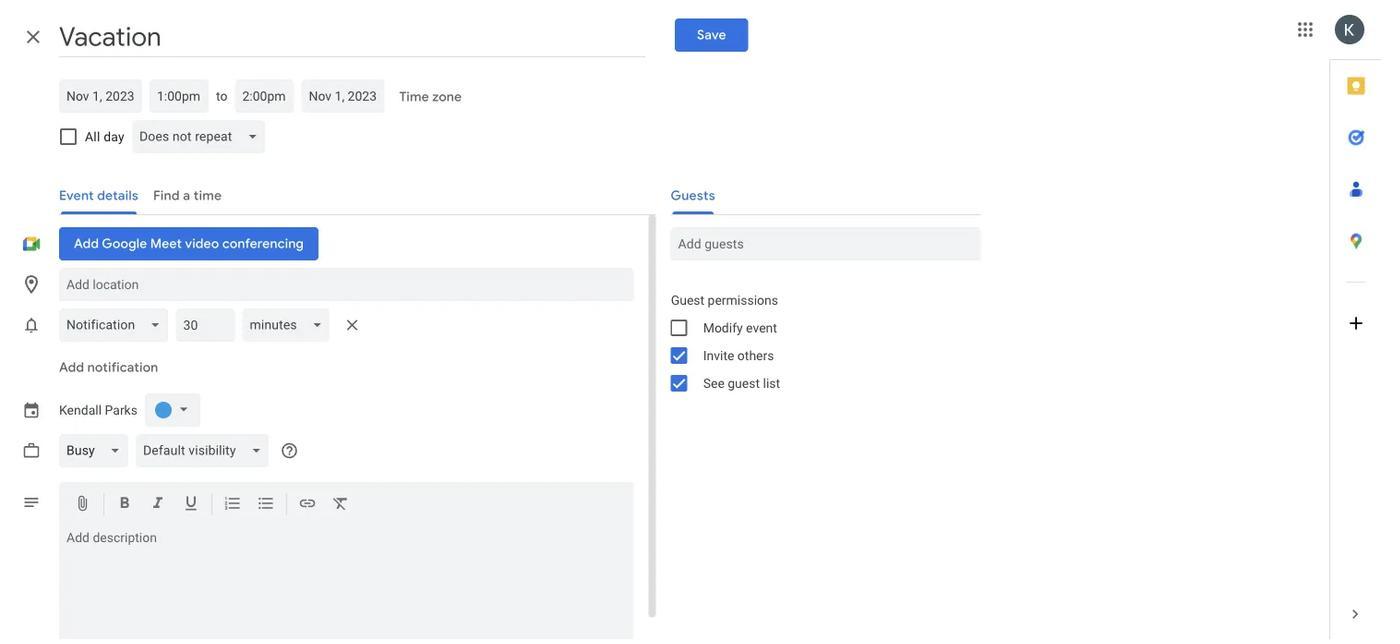 Task type: vqa. For each thing, say whether or not it's contained in the screenshot.
to
yes



Task type: describe. For each thing, give the bounding box(es) containing it.
day
[[104, 129, 125, 144]]

kendall parks
[[59, 402, 138, 418]]

insert link image
[[298, 494, 317, 516]]

add notification
[[59, 359, 158, 376]]

all day
[[85, 129, 125, 144]]

30 minutes before element
[[59, 305, 367, 345]]

underline image
[[182, 494, 200, 516]]

time zone button
[[392, 80, 469, 114]]

see
[[703, 375, 725, 391]]

add
[[59, 359, 84, 376]]

others
[[738, 348, 774, 363]]

to
[[216, 88, 228, 103]]

time
[[399, 89, 429, 105]]

Start time text field
[[157, 85, 201, 107]]

Title text field
[[59, 17, 646, 57]]

group containing guest permissions
[[656, 286, 981, 397]]

modify
[[703, 320, 743, 335]]

Location text field
[[66, 268, 627, 301]]

all
[[85, 129, 100, 144]]

Start date text field
[[66, 85, 135, 107]]

remove formatting image
[[332, 494, 350, 516]]



Task type: locate. For each thing, give the bounding box(es) containing it.
End time text field
[[242, 85, 287, 107]]

guest permissions
[[671, 292, 779, 308]]

Minutes in advance for notification number field
[[183, 308, 228, 342]]

guest
[[728, 375, 760, 391]]

Guests text field
[[678, 227, 974, 260]]

End date text field
[[309, 85, 377, 107]]

group
[[656, 286, 981, 397]]

invite
[[703, 348, 735, 363]]

Description text field
[[59, 530, 634, 640]]

kendall
[[59, 402, 102, 418]]

italic image
[[149, 494, 167, 516]]

invite others
[[703, 348, 774, 363]]

tab list
[[1331, 60, 1382, 588]]

add notification button
[[52, 345, 166, 390]]

parks
[[105, 402, 138, 418]]

numbered list image
[[223, 494, 242, 516]]

formatting options toolbar
[[59, 482, 634, 527]]

event
[[746, 320, 777, 335]]

list
[[763, 375, 780, 391]]

bold image
[[115, 494, 134, 516]]

permissions
[[708, 292, 779, 308]]

None field
[[132, 120, 273, 153], [59, 308, 176, 342], [242, 308, 338, 342], [59, 434, 136, 467], [136, 434, 277, 467], [132, 120, 273, 153], [59, 308, 176, 342], [242, 308, 338, 342], [59, 434, 136, 467], [136, 434, 277, 467]]

save button
[[675, 18, 749, 52]]

modify event
[[703, 320, 777, 335]]

see guest list
[[703, 375, 780, 391]]

bulleted list image
[[257, 494, 275, 516]]

notification
[[87, 359, 158, 376]]

guest
[[671, 292, 705, 308]]

save
[[697, 27, 727, 43]]

time zone
[[399, 89, 462, 105]]

zone
[[432, 89, 462, 105]]



